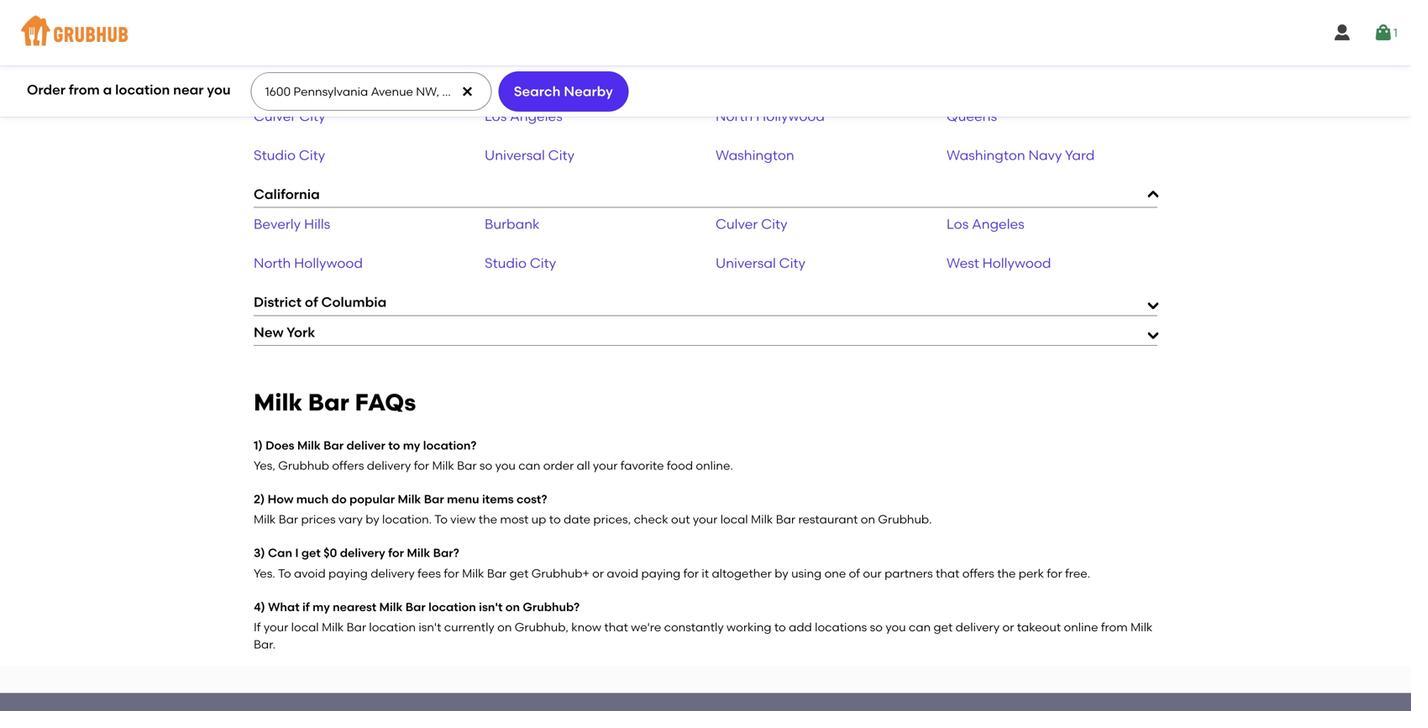 Task type: locate. For each thing, give the bounding box(es) containing it.
by down popular
[[366, 512, 379, 527]]

1 vertical spatial los angeles
[[947, 216, 1025, 232]]

2 horizontal spatial your
[[693, 512, 718, 527]]

1 horizontal spatial to
[[549, 512, 561, 527]]

0 horizontal spatial your
[[264, 620, 288, 635]]

0 vertical spatial you
[[207, 82, 231, 98]]

0 horizontal spatial you
[[207, 82, 231, 98]]

1 horizontal spatial avoid
[[607, 566, 638, 581]]

date
[[564, 512, 591, 527]]

1 vertical spatial universal
[[716, 255, 776, 271]]

1 vertical spatial beverly
[[254, 216, 301, 232]]

so right locations
[[870, 620, 883, 635]]

1 vertical spatial you
[[495, 459, 516, 473]]

0 vertical spatial by
[[366, 512, 379, 527]]

universal
[[485, 147, 545, 163], [716, 255, 776, 271]]

bar left faqs
[[308, 388, 349, 416]]

the down items
[[479, 512, 497, 527]]

universal city link
[[485, 147, 575, 163], [716, 255, 805, 271]]

2 vertical spatial location
[[369, 620, 416, 635]]

1 horizontal spatial washington
[[947, 147, 1025, 163]]

offers inside 1) does milk bar deliver to my location? yes, grubhub offers delivery for milk bar so you can order all your favorite food online.
[[332, 459, 364, 473]]

0 vertical spatial culver city
[[254, 108, 326, 124]]

tab
[[254, 38, 1157, 61]]

north hollywood up washington link
[[716, 108, 825, 124]]

north hollywood up district of columbia
[[254, 255, 363, 271]]

north hollywood link up district of columbia
[[254, 255, 363, 271]]

milk up location.
[[398, 492, 421, 506]]

to left the view
[[434, 512, 448, 527]]

1 paying from the left
[[328, 566, 368, 581]]

1 vertical spatial culver city link
[[716, 216, 787, 232]]

north up district
[[254, 255, 291, 271]]

culver down washington link
[[716, 216, 758, 232]]

isn't up currently
[[479, 600, 503, 614]]

los angeles up west hollywood
[[947, 216, 1025, 232]]

bar.
[[254, 637, 276, 652]]

studio city
[[254, 147, 325, 163], [485, 255, 556, 271]]

studio city link
[[254, 147, 325, 163], [485, 255, 556, 271]]

0 horizontal spatial universal
[[485, 147, 545, 163]]

1 vertical spatial your
[[693, 512, 718, 527]]

grubhub+
[[531, 566, 589, 581]]

1 vertical spatial culver city
[[716, 216, 787, 232]]

from
[[69, 82, 100, 98], [1101, 620, 1128, 635]]

beverly down california on the top left of page
[[254, 216, 301, 232]]

1 horizontal spatial the
[[997, 566, 1016, 581]]

0 vertical spatial universal city
[[485, 147, 575, 163]]

hollywood up washington link
[[756, 108, 825, 124]]

0 vertical spatial to
[[434, 512, 448, 527]]

bar left menu
[[424, 492, 444, 506]]

of up 'york'
[[305, 294, 318, 311]]

0 horizontal spatial offers
[[332, 459, 364, 473]]

check
[[634, 512, 668, 527]]

bar down most
[[487, 566, 507, 581]]

svg image left "search"
[[461, 85, 474, 98]]

2 washington from the left
[[947, 147, 1025, 163]]

can
[[268, 546, 292, 560]]

bar?
[[433, 546, 459, 560]]

my right the if at left
[[313, 600, 330, 614]]

queens link
[[947, 108, 997, 124]]

1 vertical spatial north hollywood link
[[254, 255, 363, 271]]

to right yes.
[[278, 566, 291, 581]]

0 horizontal spatial svg image
[[461, 85, 474, 98]]

washington down "brooklyn" link
[[716, 147, 794, 163]]

0 vertical spatial of
[[305, 294, 318, 311]]

0 vertical spatial from
[[69, 82, 100, 98]]

1 vertical spatial universal city
[[716, 255, 805, 271]]

our
[[863, 566, 882, 581]]

0 vertical spatial north hollywood
[[716, 108, 825, 124]]

delivery
[[367, 459, 411, 473], [340, 546, 385, 560], [371, 566, 415, 581], [955, 620, 1000, 635]]

los angeles
[[485, 108, 563, 124], [947, 216, 1025, 232]]

of left our
[[849, 566, 860, 581]]

0 vertical spatial beverly hills
[[485, 69, 561, 85]]

1 vertical spatial burbank
[[485, 216, 540, 232]]

angeles for the top los angeles link
[[510, 108, 563, 124]]

Search Address search field
[[251, 73, 490, 110]]

washington
[[716, 147, 794, 163], [947, 147, 1025, 163]]

avoid down i
[[294, 566, 326, 581]]

for down location?
[[414, 459, 429, 473]]

on left grubhub.
[[861, 512, 875, 527]]

1 horizontal spatial isn't
[[479, 600, 503, 614]]

delivery inside 1) does milk bar deliver to my location? yes, grubhub offers delivery for milk bar so you can order all your favorite food online.
[[367, 459, 411, 473]]

beverly hills link
[[485, 69, 561, 85], [254, 216, 330, 232]]

1 vertical spatial that
[[604, 620, 628, 635]]

manhattan
[[254, 69, 327, 85]]

if
[[254, 620, 261, 635]]

2 horizontal spatial location
[[428, 600, 476, 614]]

0 horizontal spatial hills
[[304, 216, 330, 232]]

isn't left currently
[[419, 620, 441, 635]]

delivery left takeout
[[955, 620, 1000, 635]]

north
[[716, 108, 753, 124], [254, 255, 291, 271]]

west hollywood link
[[947, 255, 1051, 271]]

1 horizontal spatial beverly hills
[[485, 69, 561, 85]]

1 horizontal spatial culver city
[[716, 216, 787, 232]]

from left a
[[69, 82, 100, 98]]

offers down deliver at the left of the page
[[332, 459, 364, 473]]

1 horizontal spatial so
[[870, 620, 883, 635]]

that right partners
[[936, 566, 960, 581]]

or inside 3) can i get $0 delivery for milk bar? yes. to avoid paying delivery fees for milk bar get grubhub+ or avoid paying for it altogether by using one of our partners that offers the perk for free.
[[592, 566, 604, 581]]

location down the nearest in the bottom left of the page
[[369, 620, 416, 635]]

or
[[592, 566, 604, 581], [1002, 620, 1014, 635]]

0 vertical spatial north
[[716, 108, 753, 124]]

by left using
[[775, 566, 788, 581]]

burbank
[[947, 69, 1002, 85], [485, 216, 540, 232]]

from right online
[[1101, 620, 1128, 635]]

1 horizontal spatial los angeles
[[947, 216, 1025, 232]]

prices,
[[593, 512, 631, 527]]

1)
[[254, 438, 263, 453]]

svg image right svg image
[[1373, 23, 1393, 43]]

1 vertical spatial get
[[509, 566, 529, 581]]

your right all
[[593, 459, 618, 473]]

hollywood up district of columbia
[[294, 255, 363, 271]]

0 vertical spatial north hollywood link
[[716, 108, 825, 124]]

local inside 2) how much do popular milk bar menu items cost? milk bar prices vary by location. to view the most up to date prices, check out your local milk bar restaurant on grubhub.
[[720, 512, 748, 527]]

faqs
[[355, 388, 416, 416]]

los angeles link up west hollywood
[[947, 216, 1025, 232]]

0 horizontal spatial to
[[388, 438, 400, 453]]

to right up
[[549, 512, 561, 527]]

brooklyn
[[716, 69, 772, 85]]

you right locations
[[886, 620, 906, 635]]

out
[[671, 512, 690, 527]]

the left 'perk'
[[997, 566, 1016, 581]]

for down the bar? at the left
[[444, 566, 459, 581]]

one
[[824, 566, 846, 581]]

if
[[302, 600, 310, 614]]

1 horizontal spatial los angeles link
[[947, 216, 1025, 232]]

you
[[207, 82, 231, 98], [495, 459, 516, 473], [886, 620, 906, 635]]

angeles down "search"
[[510, 108, 563, 124]]

to left "add"
[[774, 620, 786, 635]]

you right near
[[207, 82, 231, 98]]

1 vertical spatial svg image
[[461, 85, 474, 98]]

1 horizontal spatial burbank link
[[947, 69, 1002, 85]]

hills for leftmost beverly hills link
[[304, 216, 330, 232]]

local
[[720, 512, 748, 527], [291, 620, 319, 635]]

0 horizontal spatial culver city link
[[254, 108, 326, 124]]

1 horizontal spatial beverly
[[485, 69, 532, 85]]

0 horizontal spatial washington
[[716, 147, 794, 163]]

north hollywood link up washington link
[[716, 108, 825, 124]]

you up items
[[495, 459, 516, 473]]

0 vertical spatial or
[[592, 566, 604, 581]]

district
[[254, 294, 302, 311]]

2 paying from the left
[[641, 566, 681, 581]]

milk
[[254, 388, 302, 416], [297, 438, 321, 453], [432, 459, 454, 473], [398, 492, 421, 506], [254, 512, 276, 527], [751, 512, 773, 527], [407, 546, 430, 560], [462, 566, 484, 581], [379, 600, 403, 614], [322, 620, 344, 635], [1131, 620, 1153, 635]]

0 vertical spatial get
[[301, 546, 321, 560]]

get
[[301, 546, 321, 560], [509, 566, 529, 581], [934, 620, 953, 635]]

beverly hills link left nearby
[[485, 69, 561, 85]]

local down the if at left
[[291, 620, 319, 635]]

1 horizontal spatial hills
[[535, 69, 561, 85]]

bar down the nearest in the bottom left of the page
[[347, 620, 366, 635]]

north down "brooklyn" link
[[716, 108, 753, 124]]

1 vertical spatial culver
[[716, 216, 758, 232]]

0 horizontal spatial culver city
[[254, 108, 326, 124]]

bar
[[308, 388, 349, 416], [323, 438, 344, 453], [457, 459, 477, 473], [424, 492, 444, 506], [279, 512, 298, 527], [776, 512, 795, 527], [487, 566, 507, 581], [405, 600, 426, 614], [347, 620, 366, 635]]

by
[[366, 512, 379, 527], [775, 566, 788, 581]]

beverly hills for leftmost beverly hills link
[[254, 216, 330, 232]]

angeles
[[510, 108, 563, 124], [972, 216, 1025, 232]]

los
[[485, 108, 507, 124], [947, 216, 969, 232]]

that inside 3) can i get $0 delivery for milk bar? yes. to avoid paying delivery fees for milk bar get grubhub+ or avoid paying for it altogether by using one of our partners that offers the perk for free.
[[936, 566, 960, 581]]

or right grubhub+
[[592, 566, 604, 581]]

view
[[450, 512, 476, 527]]

washington navy yard link
[[947, 147, 1095, 163]]

0 horizontal spatial los angeles link
[[485, 108, 563, 124]]

beverly
[[485, 69, 532, 85], [254, 216, 301, 232]]

0 horizontal spatial los angeles
[[485, 108, 563, 124]]

milk down the nearest in the bottom left of the page
[[322, 620, 344, 635]]

local right out
[[720, 512, 748, 527]]

culver city
[[254, 108, 326, 124], [716, 216, 787, 232]]

2 vertical spatial your
[[264, 620, 288, 635]]

a
[[103, 82, 112, 98]]

1 horizontal spatial offers
[[962, 566, 994, 581]]

1 horizontal spatial that
[[936, 566, 960, 581]]

0 horizontal spatial studio
[[254, 147, 296, 163]]

west
[[947, 255, 979, 271]]

paying left 'it'
[[641, 566, 681, 581]]

delivery right $0
[[340, 546, 385, 560]]

to inside 2) how much do popular milk bar menu items cost? milk bar prices vary by location. to view the most up to date prices, check out your local milk bar restaurant on grubhub.
[[549, 512, 561, 527]]

1 vertical spatial universal city link
[[716, 255, 805, 271]]

bar down how
[[279, 512, 298, 527]]

0 vertical spatial beverly hills link
[[485, 69, 561, 85]]

beverly hills
[[485, 69, 561, 85], [254, 216, 330, 232]]

hills down california on the top left of page
[[304, 216, 330, 232]]

washington for washington link
[[716, 147, 794, 163]]

1 vertical spatial or
[[1002, 620, 1014, 635]]

know
[[571, 620, 601, 635]]

1 washington from the left
[[716, 147, 794, 163]]

culver city link down washington link
[[716, 216, 787, 232]]

or inside 4) what if my nearest milk bar location isn't on grubhub? if your local milk bar location isn't currently on grubhub, know that we're constantly working to add locations so you can get delivery or takeout online from milk bar.
[[1002, 620, 1014, 635]]

hollywood right west on the top of page
[[982, 255, 1051, 271]]

studio
[[254, 147, 296, 163], [485, 255, 527, 271]]

universal city
[[485, 147, 575, 163], [716, 255, 805, 271]]

avoid down prices,
[[607, 566, 638, 581]]

you inside 4) what if my nearest milk bar location isn't on grubhub? if your local milk bar location isn't currently on grubhub, know that we're constantly working to add locations so you can get delivery or takeout online from milk bar.
[[886, 620, 906, 635]]

so up items
[[480, 459, 492, 473]]

north hollywood
[[716, 108, 825, 124], [254, 255, 363, 271]]

los angeles link down "search"
[[485, 108, 563, 124]]

bar left restaurant
[[776, 512, 795, 527]]

beverly hills link down california on the top left of page
[[254, 216, 330, 232]]

my
[[403, 438, 420, 453], [313, 600, 330, 614]]

hills left nearby
[[535, 69, 561, 85]]

0 vertical spatial angeles
[[510, 108, 563, 124]]

culver city for top culver city link
[[254, 108, 326, 124]]

of
[[305, 294, 318, 311], [849, 566, 860, 581]]

1 horizontal spatial from
[[1101, 620, 1128, 635]]

delivery down deliver at the left of the page
[[367, 459, 411, 473]]

can left order
[[518, 459, 540, 473]]

to inside 3) can i get $0 delivery for milk bar? yes. to avoid paying delivery fees for milk bar get grubhub+ or avoid paying for it altogether by using one of our partners that offers the perk for free.
[[278, 566, 291, 581]]

yes.
[[254, 566, 275, 581]]

add
[[789, 620, 812, 635]]

1 vertical spatial to
[[278, 566, 291, 581]]

0 horizontal spatial angeles
[[510, 108, 563, 124]]

grubhub,
[[515, 620, 569, 635]]

beverly left nearby
[[485, 69, 532, 85]]

offers inside 3) can i get $0 delivery for milk bar? yes. to avoid paying delivery fees for milk bar get grubhub+ or avoid paying for it altogether by using one of our partners that offers the perk for free.
[[962, 566, 994, 581]]

0 horizontal spatial the
[[479, 512, 497, 527]]

0 vertical spatial universal city link
[[485, 147, 575, 163]]

get inside 4) what if my nearest milk bar location isn't on grubhub? if your local milk bar location isn't currently on grubhub, know that we're constantly working to add locations so you can get delivery or takeout online from milk bar.
[[934, 620, 953, 635]]

1 vertical spatial isn't
[[419, 620, 441, 635]]

location up currently
[[428, 600, 476, 614]]

0 horizontal spatial my
[[313, 600, 330, 614]]

on up grubhub,
[[505, 600, 520, 614]]

1 horizontal spatial universal city
[[716, 255, 805, 271]]

1 horizontal spatial svg image
[[1373, 23, 1393, 43]]

grubhub.
[[878, 512, 932, 527]]

on
[[861, 512, 875, 527], [505, 600, 520, 614], [497, 620, 512, 635]]

the inside 2) how much do popular milk bar menu items cost? milk bar prices vary by location. to view the most up to date prices, check out your local milk bar restaurant on grubhub.
[[479, 512, 497, 527]]

favorite
[[620, 459, 664, 473]]

0 vertical spatial offers
[[332, 459, 364, 473]]

angeles for the bottom los angeles link
[[972, 216, 1025, 232]]

0 vertical spatial burbank
[[947, 69, 1002, 85]]

or left takeout
[[1002, 620, 1014, 635]]

svg image
[[1373, 23, 1393, 43], [461, 85, 474, 98]]

search nearby
[[514, 83, 613, 99]]

1 vertical spatial angeles
[[972, 216, 1025, 232]]

bar left deliver at the left of the page
[[323, 438, 344, 453]]

beverly hills left nearby
[[485, 69, 561, 85]]

1 horizontal spatial your
[[593, 459, 618, 473]]

0 horizontal spatial studio city link
[[254, 147, 325, 163]]

my left location?
[[403, 438, 420, 453]]

to
[[434, 512, 448, 527], [278, 566, 291, 581]]

washington navy yard
[[947, 147, 1095, 163]]

culver city down washington link
[[716, 216, 787, 232]]

0 vertical spatial beverly
[[485, 69, 532, 85]]

location right a
[[115, 82, 170, 98]]

your inside 2) how much do popular milk bar menu items cost? milk bar prices vary by location. to view the most up to date prices, check out your local milk bar restaurant on grubhub.
[[693, 512, 718, 527]]

0 vertical spatial studio
[[254, 147, 296, 163]]

paying down $0
[[328, 566, 368, 581]]

0 vertical spatial isn't
[[479, 600, 503, 614]]

0 vertical spatial my
[[403, 438, 420, 453]]

takeout
[[1017, 620, 1061, 635]]

angeles up west hollywood link
[[972, 216, 1025, 232]]

offers left 'perk'
[[962, 566, 994, 581]]

1 horizontal spatial or
[[1002, 620, 1014, 635]]

paying
[[328, 566, 368, 581], [641, 566, 681, 581]]

delivery left fees
[[371, 566, 415, 581]]

1 horizontal spatial angeles
[[972, 216, 1025, 232]]

can down partners
[[909, 620, 931, 635]]

culver city down manhattan
[[254, 108, 326, 124]]

1 vertical spatial north
[[254, 255, 291, 271]]

culver city link down manhattan
[[254, 108, 326, 124]]

beverly hills for rightmost beverly hills link
[[485, 69, 561, 85]]

1 horizontal spatial los
[[947, 216, 969, 232]]

1 vertical spatial offers
[[962, 566, 994, 581]]

new
[[254, 324, 284, 340]]

for left 'it'
[[683, 566, 699, 581]]

on right currently
[[497, 620, 512, 635]]

offers
[[332, 459, 364, 473], [962, 566, 994, 581]]

culver down manhattan
[[254, 108, 296, 124]]

4) what if my nearest milk bar location isn't on grubhub? if your local milk bar location isn't currently on grubhub, know that we're constantly working to add locations so you can get delivery or takeout online from milk bar.
[[254, 600, 1153, 652]]

north hollywood link
[[716, 108, 825, 124], [254, 255, 363, 271]]

my inside 4) what if my nearest milk bar location isn't on grubhub? if your local milk bar location isn't currently on grubhub, know that we're constantly working to add locations so you can get delivery or takeout online from milk bar.
[[313, 600, 330, 614]]

1 horizontal spatial north hollywood link
[[716, 108, 825, 124]]



Task type: vqa. For each thing, say whether or not it's contained in the screenshot.
SOFTSHELL at top
no



Task type: describe. For each thing, give the bounding box(es) containing it.
0 horizontal spatial location
[[115, 82, 170, 98]]

order
[[543, 459, 574, 473]]

prices
[[301, 512, 336, 527]]

1 horizontal spatial north hollywood
[[716, 108, 825, 124]]

yard
[[1065, 147, 1095, 163]]

1 button
[[1373, 18, 1398, 48]]

so inside 1) does milk bar deliver to my location? yes, grubhub offers delivery for milk bar so you can order all your favorite food online.
[[480, 459, 492, 473]]

much
[[296, 492, 329, 506]]

it
[[702, 566, 709, 581]]

using
[[791, 566, 822, 581]]

0 vertical spatial culver
[[254, 108, 296, 124]]

fees
[[418, 566, 441, 581]]

new york
[[254, 324, 315, 340]]

bar inside 3) can i get $0 delivery for milk bar? yes. to avoid paying delivery fees for milk bar get grubhub+ or avoid paying for it altogether by using one of our partners that offers the perk for free.
[[487, 566, 507, 581]]

district of columbia
[[254, 294, 387, 311]]

milk up does
[[254, 388, 302, 416]]

can inside 1) does milk bar deliver to my location? yes, grubhub offers delivery for milk bar so you can order all your favorite food online.
[[518, 459, 540, 473]]

main navigation navigation
[[0, 0, 1411, 66]]

0 horizontal spatial get
[[301, 546, 321, 560]]

milk right the nearest in the bottom left of the page
[[379, 600, 403, 614]]

washington for washington navy yard
[[947, 147, 1025, 163]]

svg image inside 1 button
[[1373, 23, 1393, 43]]

to inside 2) how much do popular milk bar menu items cost? milk bar prices vary by location. to view the most up to date prices, check out your local milk bar restaurant on grubhub.
[[434, 512, 448, 527]]

for left free.
[[1047, 566, 1062, 581]]

locations
[[815, 620, 867, 635]]

online
[[1064, 620, 1098, 635]]

working
[[727, 620, 771, 635]]

order from a location near you
[[27, 82, 231, 98]]

do
[[331, 492, 347, 506]]

0 vertical spatial burbank link
[[947, 69, 1002, 85]]

perk
[[1019, 566, 1044, 581]]

west hollywood
[[947, 255, 1051, 271]]

items
[[482, 492, 514, 506]]

0 horizontal spatial north hollywood link
[[254, 255, 363, 271]]

what
[[268, 600, 300, 614]]

for inside 1) does milk bar deliver to my location? yes, grubhub offers delivery for milk bar so you can order all your favorite food online.
[[414, 459, 429, 473]]

0 horizontal spatial hollywood
[[294, 255, 363, 271]]

washington link
[[716, 147, 794, 163]]

1 horizontal spatial studio city link
[[485, 255, 556, 271]]

1) does milk bar deliver to my location? yes, grubhub offers delivery for milk bar so you can order all your favorite food online.
[[254, 438, 733, 473]]

that inside 4) what if my nearest milk bar location isn't on grubhub? if your local milk bar location isn't currently on grubhub, know that we're constantly working to add locations so you can get delivery or takeout online from milk bar.
[[604, 620, 628, 635]]

culver city for culver city link to the right
[[716, 216, 787, 232]]

0 vertical spatial studio city link
[[254, 147, 325, 163]]

milk bar faqs
[[254, 388, 416, 416]]

free.
[[1065, 566, 1090, 581]]

popular
[[349, 492, 395, 506]]

yes,
[[254, 459, 275, 473]]

0 vertical spatial universal
[[485, 147, 545, 163]]

the inside 3) can i get $0 delivery for milk bar? yes. to avoid paying delivery fees for milk bar get grubhub+ or avoid paying for it altogether by using one of our partners that offers the perk for free.
[[997, 566, 1016, 581]]

most
[[500, 512, 529, 527]]

so inside 4) what if my nearest milk bar location isn't on grubhub? if your local milk bar location isn't currently on grubhub, know that we're constantly working to add locations so you can get delivery or takeout online from milk bar.
[[870, 620, 883, 635]]

1 avoid from the left
[[294, 566, 326, 581]]

to inside 1) does milk bar deliver to my location? yes, grubhub offers delivery for milk bar so you can order all your favorite food online.
[[388, 438, 400, 453]]

0 horizontal spatial isn't
[[419, 620, 441, 635]]

milk right online
[[1131, 620, 1153, 635]]

hills for rightmost beverly hills link
[[535, 69, 561, 85]]

0 horizontal spatial north
[[254, 255, 291, 271]]

can inside 4) what if my nearest milk bar location isn't on grubhub? if your local milk bar location isn't currently on grubhub, know that we're constantly working to add locations so you can get delivery or takeout online from milk bar.
[[909, 620, 931, 635]]

we're
[[631, 620, 661, 635]]

all
[[577, 459, 590, 473]]

0 horizontal spatial studio city
[[254, 147, 325, 163]]

on inside 2) how much do popular milk bar menu items cost? milk bar prices vary by location. to view the most up to date prices, check out your local milk bar restaurant on grubhub.
[[861, 512, 875, 527]]

0 horizontal spatial universal city link
[[485, 147, 575, 163]]

my inside 1) does milk bar deliver to my location? yes, grubhub offers delivery for milk bar so you can order all your favorite food online.
[[403, 438, 420, 453]]

1 horizontal spatial burbank
[[947, 69, 1002, 85]]

0 horizontal spatial from
[[69, 82, 100, 98]]

milk up altogether
[[751, 512, 773, 527]]

milk down 2)
[[254, 512, 276, 527]]

milk right fees
[[462, 566, 484, 581]]

your inside 4) what if my nearest milk bar location isn't on grubhub? if your local milk bar location isn't currently on grubhub, know that we're constantly working to add locations so you can get delivery or takeout online from milk bar.
[[264, 620, 288, 635]]

1 horizontal spatial hollywood
[[756, 108, 825, 124]]

1 horizontal spatial location
[[369, 620, 416, 635]]

cost?
[[516, 492, 547, 506]]

online.
[[696, 459, 733, 473]]

2)
[[254, 492, 265, 506]]

constantly
[[664, 620, 724, 635]]

order
[[27, 82, 66, 98]]

near
[[173, 82, 204, 98]]

beverly for leftmost beverly hills link
[[254, 216, 301, 232]]

2 avoid from the left
[[607, 566, 638, 581]]

local inside 4) what if my nearest milk bar location isn't on grubhub? if your local milk bar location isn't currently on grubhub, know that we're constantly working to add locations so you can get delivery or takeout online from milk bar.
[[291, 620, 319, 635]]

york
[[286, 324, 315, 340]]

delivery inside 4) what if my nearest milk bar location isn't on grubhub? if your local milk bar location isn't currently on grubhub, know that we're constantly working to add locations so you can get delivery or takeout online from milk bar.
[[955, 620, 1000, 635]]

brooklyn link
[[716, 69, 772, 85]]

1 vertical spatial on
[[505, 600, 520, 614]]

2 horizontal spatial hollywood
[[982, 255, 1051, 271]]

1 vertical spatial studio city
[[485, 255, 556, 271]]

3)
[[254, 546, 265, 560]]

los for the bottom los angeles link
[[947, 216, 969, 232]]

nearby
[[564, 83, 613, 99]]

bar down fees
[[405, 600, 426, 614]]

los for the top los angeles link
[[485, 108, 507, 124]]

to inside 4) what if my nearest milk bar location isn't on grubhub? if your local milk bar location isn't currently on grubhub, know that we're constantly working to add locations so you can get delivery or takeout online from milk bar.
[[774, 620, 786, 635]]

milk up fees
[[407, 546, 430, 560]]

0 vertical spatial los angeles
[[485, 108, 563, 124]]

by inside 2) how much do popular milk bar menu items cost? milk bar prices vary by location. to view the most up to date prices, check out your local milk bar restaurant on grubhub.
[[366, 512, 379, 527]]

0 horizontal spatial beverly hills link
[[254, 216, 330, 232]]

you inside 1) does milk bar deliver to my location? yes, grubhub offers delivery for milk bar so you can order all your favorite food online.
[[495, 459, 516, 473]]

1 vertical spatial burbank link
[[485, 216, 540, 232]]

your inside 1) does milk bar deliver to my location? yes, grubhub offers delivery for milk bar so you can order all your favorite food online.
[[593, 459, 618, 473]]

3) can i get $0 delivery for milk bar? yes. to avoid paying delivery fees for milk bar get grubhub+ or avoid paying for it altogether by using one of our partners that offers the perk for free.
[[254, 546, 1090, 581]]

beverly for rightmost beverly hills link
[[485, 69, 532, 85]]

columbia
[[321, 294, 387, 311]]

1 horizontal spatial culver city link
[[716, 216, 787, 232]]

for down location.
[[388, 546, 404, 560]]

grubhub?
[[523, 600, 580, 614]]

food
[[667, 459, 693, 473]]

i
[[295, 546, 299, 560]]

2 vertical spatial on
[[497, 620, 512, 635]]

search nearby button
[[498, 71, 628, 112]]

nearest
[[333, 600, 376, 614]]

1 vertical spatial north hollywood
[[254, 255, 363, 271]]

4)
[[254, 600, 265, 614]]

queens
[[947, 108, 997, 124]]

manhattan link
[[254, 69, 327, 85]]

$0
[[323, 546, 337, 560]]

does
[[265, 438, 294, 453]]

1
[[1393, 25, 1398, 40]]

1 horizontal spatial universal
[[716, 255, 776, 271]]

of inside 3) can i get $0 delivery for milk bar? yes. to avoid paying delivery fees for milk bar get grubhub+ or avoid paying for it altogether by using one of our partners that offers the perk for free.
[[849, 566, 860, 581]]

0 horizontal spatial universal city
[[485, 147, 575, 163]]

deliver
[[346, 438, 385, 453]]

1 horizontal spatial beverly hills link
[[485, 69, 561, 85]]

how
[[268, 492, 293, 506]]

1 vertical spatial los angeles link
[[947, 216, 1025, 232]]

grubhub
[[278, 459, 329, 473]]

partners
[[884, 566, 933, 581]]

1 vertical spatial location
[[428, 600, 476, 614]]

menu
[[447, 492, 479, 506]]

svg image
[[1332, 23, 1352, 43]]

restaurant
[[798, 512, 858, 527]]

california
[[254, 186, 320, 203]]

bar down location?
[[457, 459, 477, 473]]

search
[[514, 83, 561, 99]]

navy
[[1028, 147, 1062, 163]]

location?
[[423, 438, 477, 453]]

1 horizontal spatial get
[[509, 566, 529, 581]]

1 horizontal spatial north
[[716, 108, 753, 124]]

by inside 3) can i get $0 delivery for milk bar? yes. to avoid paying delivery fees for milk bar get grubhub+ or avoid paying for it altogether by using one of our partners that offers the perk for free.
[[775, 566, 788, 581]]

0 vertical spatial los angeles link
[[485, 108, 563, 124]]

currently
[[444, 620, 494, 635]]

1 vertical spatial studio
[[485, 255, 527, 271]]

location.
[[382, 512, 432, 527]]

vary
[[338, 512, 363, 527]]

milk down location?
[[432, 459, 454, 473]]

altogether
[[712, 566, 772, 581]]

0 vertical spatial culver city link
[[254, 108, 326, 124]]

from inside 4) what if my nearest milk bar location isn't on grubhub? if your local milk bar location isn't currently on grubhub, know that we're constantly working to add locations so you can get delivery or takeout online from milk bar.
[[1101, 620, 1128, 635]]

up
[[531, 512, 546, 527]]

milk up 'grubhub'
[[297, 438, 321, 453]]



